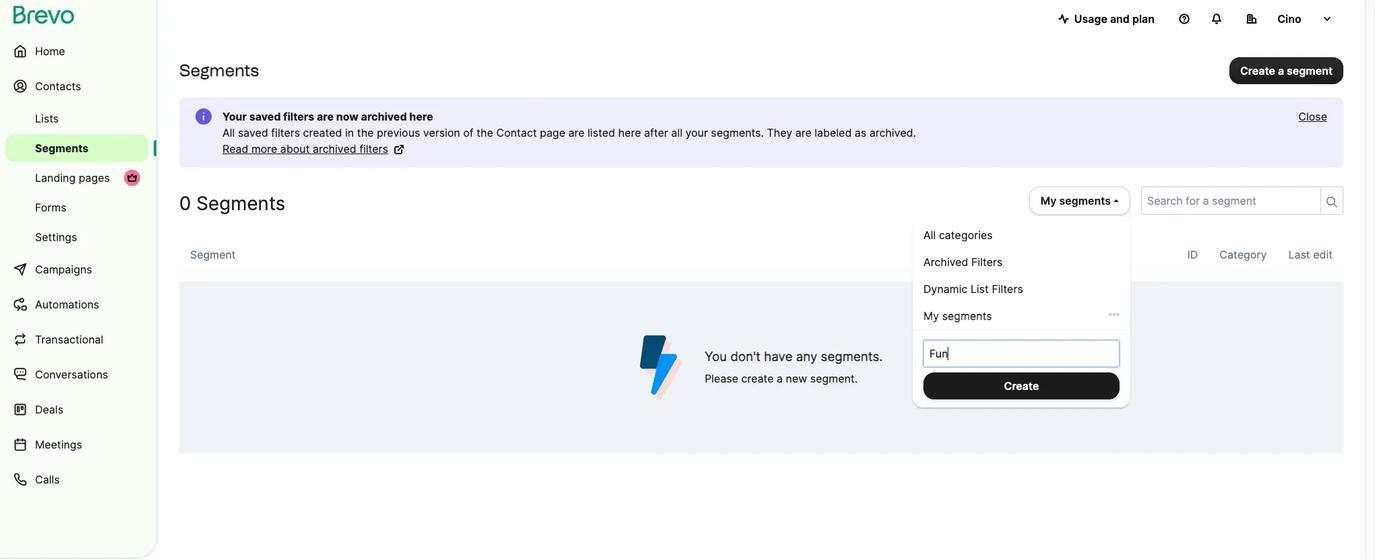 Task type: vqa. For each thing, say whether or not it's contained in the screenshot.
'You don't have any segments.'
yes



Task type: describe. For each thing, give the bounding box(es) containing it.
home
[[35, 45, 65, 58]]

last edit
[[1289, 248, 1333, 262]]

read more about archived filters link
[[223, 141, 405, 157]]

transactional link
[[5, 324, 148, 356]]

usage
[[1075, 12, 1108, 26]]

your
[[223, 110, 247, 123]]

segment.
[[811, 372, 858, 386]]

meetings link
[[5, 429, 148, 461]]

segment
[[1287, 64, 1333, 77]]

0 horizontal spatial are
[[317, 110, 334, 123]]

segments link
[[5, 135, 148, 162]]

lists link
[[5, 105, 148, 132]]

1 horizontal spatial are
[[569, 126, 585, 140]]

2 vertical spatial filters
[[360, 142, 388, 156]]

0 vertical spatial filters
[[283, 110, 314, 123]]

calls
[[35, 473, 60, 487]]

1 vertical spatial saved
[[238, 126, 268, 140]]

1 vertical spatial segments
[[35, 142, 89, 155]]

settings link
[[5, 224, 148, 251]]

1 horizontal spatial segments.
[[821, 349, 883, 365]]

my segments button
[[1029, 187, 1131, 215]]

create button
[[924, 373, 1120, 400]]

segments. inside your saved filters are now archived here all saved filters created in the previous version of the contact page are listed here after all your segments. they are labeled as archived.
[[711, 126, 764, 140]]

list
[[971, 283, 989, 296]]

categories
[[939, 229, 993, 242]]

search button
[[1321, 188, 1343, 214]]

all inside your saved filters are now archived here all saved filters created in the previous version of the contact page are listed here after all your segments. they are labeled as archived.
[[223, 126, 235, 140]]

0 vertical spatial saved
[[249, 110, 281, 123]]

usage and plan button
[[1048, 5, 1166, 32]]

category
[[1220, 248, 1267, 262]]

contacts link
[[5, 70, 148, 102]]

have
[[764, 349, 793, 365]]

campaigns
[[35, 263, 92, 276]]

create a segment button
[[1230, 57, 1344, 84]]

don't
[[731, 349, 761, 365]]

deals
[[35, 403, 63, 417]]

landing pages link
[[5, 165, 148, 191]]

Search for a segment search field
[[1142, 187, 1316, 214]]

search image
[[1327, 197, 1338, 208]]

landing
[[35, 171, 76, 185]]

created
[[303, 126, 342, 140]]

archived.
[[870, 126, 916, 140]]

1 vertical spatial segments
[[942, 309, 992, 323]]

2 the from the left
[[477, 126, 493, 140]]

archived filters
[[924, 256, 1003, 269]]

previous
[[377, 126, 420, 140]]

of
[[463, 126, 474, 140]]

read
[[223, 142, 248, 156]]

automations
[[35, 298, 99, 312]]

1 vertical spatial filters
[[271, 126, 300, 140]]

dynamic list filters
[[924, 283, 1023, 296]]

0 vertical spatial filters
[[972, 256, 1003, 269]]

create for create
[[1004, 380, 1039, 393]]

conversations
[[35, 368, 108, 382]]

settings
[[35, 231, 77, 244]]

dynamic
[[924, 283, 968, 296]]

segment
[[190, 248, 236, 262]]

cino button
[[1236, 5, 1344, 32]]

0 vertical spatial here
[[409, 110, 433, 123]]

listed
[[588, 126, 615, 140]]

version
[[423, 126, 460, 140]]

usage and plan
[[1075, 12, 1155, 26]]

2 horizontal spatial are
[[796, 126, 812, 140]]

0 horizontal spatial a
[[777, 372, 783, 386]]

more
[[251, 142, 277, 156]]

my segments inside button
[[1041, 194, 1111, 208]]

as
[[855, 126, 867, 140]]



Task type: locate. For each thing, give the bounding box(es) containing it.
archived inside your saved filters are now archived here all saved filters created in the previous version of the contact page are listed here after all your segments. they are labeled as archived.
[[361, 110, 407, 123]]

1 vertical spatial a
[[777, 372, 783, 386]]

create inside button
[[1241, 64, 1276, 77]]

0 horizontal spatial here
[[409, 110, 433, 123]]

forms link
[[5, 194, 148, 221]]

0 vertical spatial my segments
[[1041, 194, 1111, 208]]

all
[[223, 126, 235, 140], [924, 229, 936, 242]]

0 horizontal spatial create
[[1004, 380, 1039, 393]]

labeled
[[815, 126, 852, 140]]

my segments
[[1041, 194, 1111, 208], [924, 309, 992, 323]]

new
[[786, 372, 807, 386]]

1 horizontal spatial all
[[924, 229, 936, 242]]

conversations link
[[5, 359, 148, 391]]

lists
[[35, 112, 59, 125]]

archived
[[361, 110, 407, 123], [313, 142, 357, 156]]

1 vertical spatial segments.
[[821, 349, 883, 365]]

page
[[540, 126, 566, 140]]

segments. right your
[[711, 126, 764, 140]]

all categories
[[924, 229, 993, 242]]

0 vertical spatial segments
[[1060, 194, 1111, 208]]

left___rvooi image
[[127, 173, 138, 183]]

segments.
[[711, 126, 764, 140], [821, 349, 883, 365]]

about
[[280, 142, 310, 156]]

alert containing your saved filters are now archived here
[[179, 98, 1344, 168]]

create a segment
[[1241, 64, 1333, 77]]

segments
[[179, 61, 259, 80], [35, 142, 89, 155], [196, 192, 285, 215]]

1 horizontal spatial archived
[[361, 110, 407, 123]]

any
[[796, 349, 818, 365]]

archived up previous
[[361, 110, 407, 123]]

a left new
[[777, 372, 783, 386]]

saved
[[249, 110, 281, 123], [238, 126, 268, 140]]

please
[[705, 372, 739, 386]]

please create a new segment.
[[705, 372, 858, 386]]

all up "archived"
[[924, 229, 936, 242]]

0 horizontal spatial segments
[[942, 309, 992, 323]]

0 vertical spatial all
[[223, 126, 235, 140]]

filters right list
[[992, 283, 1023, 296]]

all down your
[[223, 126, 235, 140]]

are up created
[[317, 110, 334, 123]]

your saved filters are now archived here all saved filters created in the previous version of the contact page are listed here after all your segments. they are labeled as archived.
[[223, 110, 916, 140]]

filters down previous
[[360, 142, 388, 156]]

1 horizontal spatial segments
[[1060, 194, 1111, 208]]

alert
[[179, 98, 1344, 168]]

segments inside button
[[1060, 194, 1111, 208]]

now
[[336, 110, 359, 123]]

create
[[742, 372, 774, 386]]

last
[[1289, 248, 1311, 262]]

you
[[705, 349, 727, 365]]

1 horizontal spatial the
[[477, 126, 493, 140]]

0 horizontal spatial all
[[223, 126, 235, 140]]

0 horizontal spatial my segments
[[924, 309, 992, 323]]

id
[[1188, 248, 1198, 262]]

close link
[[1299, 109, 1328, 125]]

segments. up the segment. at the bottom right of the page
[[821, 349, 883, 365]]

filters
[[972, 256, 1003, 269], [992, 283, 1023, 296]]

0 vertical spatial segments
[[179, 61, 259, 80]]

1 vertical spatial create
[[1004, 380, 1039, 393]]

pages
[[79, 171, 110, 185]]

1 the from the left
[[357, 126, 374, 140]]

are right they
[[796, 126, 812, 140]]

1 vertical spatial here
[[618, 126, 641, 140]]

in
[[345, 126, 354, 140]]

create
[[1241, 64, 1276, 77], [1004, 380, 1039, 393]]

here
[[409, 110, 433, 123], [618, 126, 641, 140]]

0 segments
[[179, 192, 285, 215]]

all
[[671, 126, 683, 140]]

0 horizontal spatial the
[[357, 126, 374, 140]]

0 vertical spatial my
[[1041, 194, 1057, 208]]

1 horizontal spatial here
[[618, 126, 641, 140]]

close
[[1299, 110, 1328, 123]]

deals link
[[5, 394, 148, 426]]

my inside button
[[1041, 194, 1057, 208]]

they
[[767, 126, 793, 140]]

1 horizontal spatial my segments
[[1041, 194, 1111, 208]]

the right in
[[357, 126, 374, 140]]

here left after
[[618, 126, 641, 140]]

0 vertical spatial archived
[[361, 110, 407, 123]]

a left segment
[[1278, 64, 1285, 77]]

1 horizontal spatial a
[[1278, 64, 1285, 77]]

read more about archived filters
[[223, 142, 388, 156]]

create for create a segment
[[1241, 64, 1276, 77]]

landing pages
[[35, 171, 110, 185]]

1 vertical spatial my
[[924, 309, 939, 323]]

segments down read
[[196, 192, 285, 215]]

a
[[1278, 64, 1285, 77], [777, 372, 783, 386]]

here up version
[[409, 110, 433, 123]]

after
[[644, 126, 668, 140]]

filters
[[283, 110, 314, 123], [271, 126, 300, 140], [360, 142, 388, 156]]

home link
[[5, 35, 148, 67]]

contact
[[496, 126, 537, 140]]

campaigns link
[[5, 254, 148, 286]]

0 vertical spatial segments.
[[711, 126, 764, 140]]

0 vertical spatial create
[[1241, 64, 1276, 77]]

1 horizontal spatial my
[[1041, 194, 1057, 208]]

a inside create a segment button
[[1278, 64, 1285, 77]]

automations link
[[5, 289, 148, 321]]

the
[[357, 126, 374, 140], [477, 126, 493, 140]]

my
[[1041, 194, 1057, 208], [924, 309, 939, 323]]

saved up more
[[238, 126, 268, 140]]

plan
[[1133, 12, 1155, 26]]

0 vertical spatial a
[[1278, 64, 1285, 77]]

1 vertical spatial archived
[[313, 142, 357, 156]]

segments up landing
[[35, 142, 89, 155]]

are
[[317, 110, 334, 123], [569, 126, 585, 140], [796, 126, 812, 140]]

you don't have any segments.
[[705, 349, 883, 365]]

your
[[686, 126, 708, 140]]

2 vertical spatial segments
[[196, 192, 285, 215]]

are right page
[[569, 126, 585, 140]]

contacts
[[35, 80, 81, 93]]

segments
[[1060, 194, 1111, 208], [942, 309, 992, 323]]

and
[[1110, 12, 1130, 26]]

meetings
[[35, 438, 82, 452]]

filters up about
[[271, 126, 300, 140]]

0
[[179, 192, 191, 215]]

the right of
[[477, 126, 493, 140]]

0 horizontal spatial segments.
[[711, 126, 764, 140]]

0 horizontal spatial archived
[[313, 142, 357, 156]]

archived down created
[[313, 142, 357, 156]]

transactional
[[35, 333, 103, 347]]

filters up list
[[972, 256, 1003, 269]]

edit
[[1314, 248, 1333, 262]]

1 vertical spatial my segments
[[924, 309, 992, 323]]

0 horizontal spatial my
[[924, 309, 939, 323]]

filters up created
[[283, 110, 314, 123]]

cino
[[1278, 12, 1302, 26]]

1 vertical spatial all
[[924, 229, 936, 242]]

saved right your
[[249, 110, 281, 123]]

create inside "button"
[[1004, 380, 1039, 393]]

segments up your
[[179, 61, 259, 80]]

calls link
[[5, 464, 148, 496]]

1 vertical spatial filters
[[992, 283, 1023, 296]]

archived
[[924, 256, 969, 269]]

forms
[[35, 201, 66, 214]]

1 horizontal spatial create
[[1241, 64, 1276, 77]]



